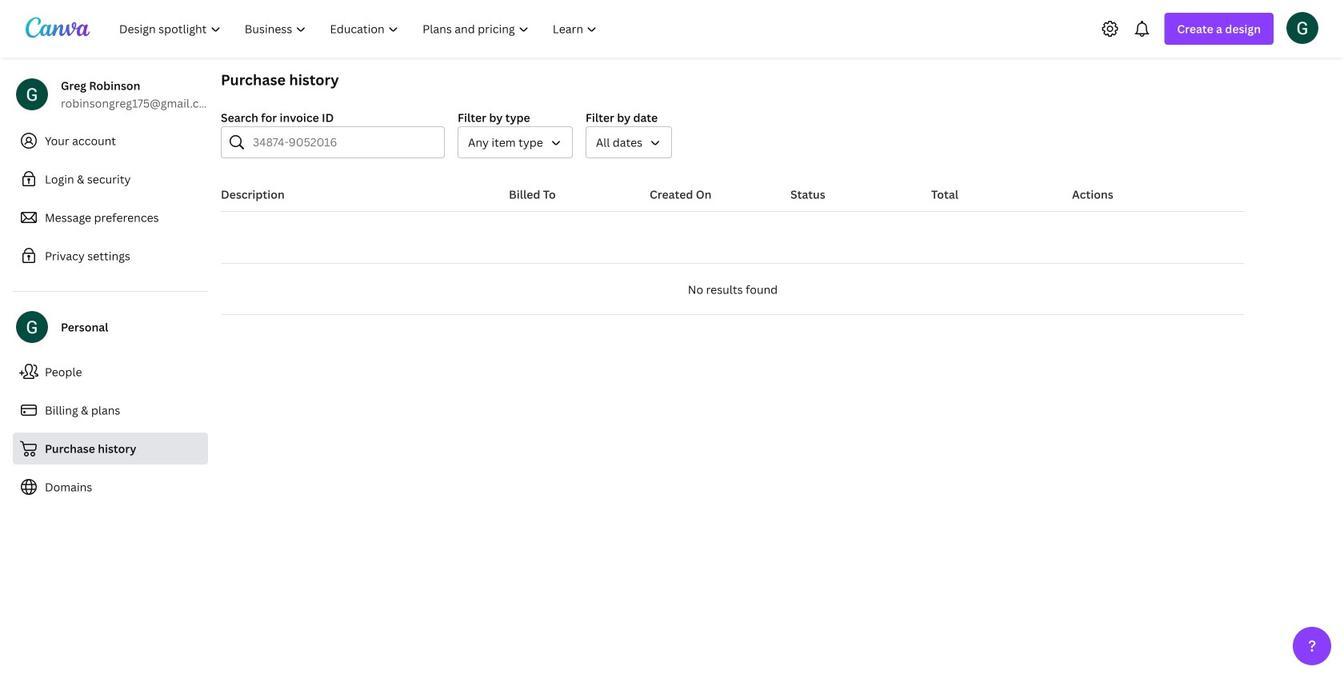 Task type: describe. For each thing, give the bounding box(es) containing it.
top level navigation element
[[109, 13, 611, 45]]

34874-9052016 text field
[[253, 127, 435, 158]]

greg robinson image
[[1287, 12, 1319, 44]]



Task type: locate. For each thing, give the bounding box(es) containing it.
None button
[[458, 126, 573, 159], [586, 126, 673, 159], [458, 126, 573, 159], [586, 126, 673, 159]]



Task type: vqa. For each thing, say whether or not it's contained in the screenshot.
Greg Robinson "image"
yes



